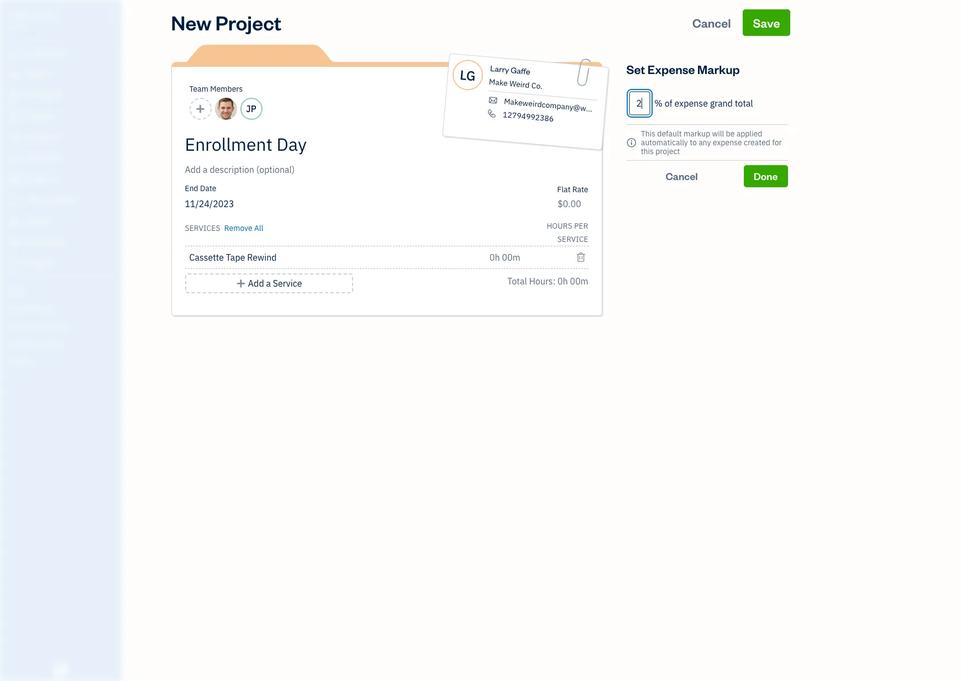 Task type: locate. For each thing, give the bounding box(es) containing it.
larry gaffe make weird co.
[[488, 63, 543, 91]]

weird
[[509, 78, 530, 90]]

Project Name text field
[[185, 133, 489, 155]]

end
[[185, 183, 198, 193]]

inc
[[43, 10, 58, 21]]

members
[[210, 84, 243, 94]]

jp
[[246, 103, 256, 114]]

flat
[[557, 185, 571, 195]]

1 vertical spatial expense
[[713, 138, 742, 148]]

flat rate
[[557, 185, 588, 195]]

hours per service
[[547, 221, 588, 244]]

team members image
[[8, 304, 118, 313]]

client image
[[7, 69, 20, 80]]

1 horizontal spatial expense
[[713, 138, 742, 148]]

main element
[[0, 0, 149, 681]]

cancel button
[[682, 9, 741, 36], [626, 165, 737, 187]]

bank connections image
[[8, 339, 118, 348]]

0 vertical spatial cancel
[[692, 15, 731, 30]]

0 vertical spatial expense
[[674, 98, 708, 109]]

cancel button down the project
[[626, 165, 737, 187]]

gaffe
[[510, 65, 530, 77]]

total
[[735, 98, 753, 109]]

00m
[[570, 276, 588, 287]]

to
[[690, 138, 697, 148]]

project
[[215, 9, 281, 35]]

all
[[254, 223, 263, 233]]

makeweirdcompany@weird.co
[[503, 96, 610, 115]]

info image
[[626, 136, 637, 149]]

cancel down the project
[[666, 170, 698, 182]]

date
[[200, 183, 216, 193]]

money image
[[7, 216, 20, 227]]

remove all button
[[222, 219, 263, 235]]

cancel up markup
[[692, 15, 731, 30]]

rate
[[572, 185, 588, 195]]

expense right of
[[674, 98, 708, 109]]

markup
[[697, 61, 740, 77]]

set
[[626, 61, 645, 77]]

default
[[657, 129, 682, 139]]

team members
[[189, 84, 243, 94]]

cancel button up markup
[[682, 9, 741, 36]]

Amount (USD) text field
[[557, 198, 582, 209]]

settings image
[[8, 357, 118, 366]]

0 horizontal spatial expense
[[674, 98, 708, 109]]

dashboard image
[[7, 48, 20, 59]]

0h 00m text field
[[490, 252, 521, 263]]

Project Description text field
[[185, 163, 489, 176]]

end date
[[185, 183, 216, 193]]

of
[[665, 98, 672, 109]]

done
[[754, 170, 778, 182]]

project image
[[7, 174, 20, 185]]

cancel
[[692, 15, 731, 30], [666, 170, 698, 182]]

per
[[574, 221, 588, 231]]

larry
[[490, 63, 509, 75]]

save button
[[743, 9, 790, 36]]

set expense markup
[[626, 61, 740, 77]]

rewind
[[247, 252, 277, 263]]

apps image
[[8, 286, 118, 295]]

expense
[[674, 98, 708, 109], [713, 138, 742, 148]]

this
[[641, 146, 654, 156]]

expense right any
[[713, 138, 742, 148]]



Task type: vqa. For each thing, say whether or not it's contained in the screenshot.
plus icon
yes



Task type: describe. For each thing, give the bounding box(es) containing it.
co.
[[531, 80, 543, 91]]

remove
[[224, 223, 252, 233]]

12794992386
[[502, 110, 554, 124]]

chart image
[[7, 237, 20, 248]]

add
[[248, 278, 264, 289]]

service
[[557, 234, 588, 244]]

new
[[171, 9, 211, 35]]

timer image
[[7, 195, 20, 206]]

payment image
[[7, 132, 20, 143]]

freshbooks image
[[52, 664, 70, 677]]

markup
[[684, 129, 710, 139]]

add team member image
[[195, 102, 205, 116]]

applied
[[736, 129, 762, 139]]

any
[[699, 138, 711, 148]]

add a service button
[[185, 274, 353, 293]]

0h
[[558, 276, 568, 287]]

add a service
[[248, 278, 302, 289]]

1 vertical spatial cancel button
[[626, 165, 737, 187]]

estimate image
[[7, 90, 20, 101]]

for
[[772, 138, 782, 148]]

remove project service image
[[576, 251, 586, 264]]

cassette tape rewind
[[189, 252, 277, 263]]

% of expense grand total
[[654, 98, 753, 109]]

save
[[753, 15, 780, 30]]

grand
[[710, 98, 733, 109]]

created
[[744, 138, 770, 148]]

End date in  format text field
[[185, 198, 387, 209]]

service
[[273, 278, 302, 289]]

this
[[641, 129, 655, 139]]

automatically
[[641, 138, 688, 148]]

phone image
[[486, 109, 497, 118]]

report image
[[7, 258, 20, 269]]

team
[[189, 84, 208, 94]]

total
[[507, 276, 527, 287]]

0 vertical spatial cancel button
[[682, 9, 741, 36]]

tape
[[226, 252, 245, 263]]

will
[[712, 129, 724, 139]]

owner
[[9, 22, 29, 30]]

expense inside this default markup will be applied automatically to any expense created for this project
[[713, 138, 742, 148]]

turtle inc owner
[[9, 10, 58, 30]]

envelope image
[[487, 95, 499, 105]]

services
[[185, 223, 220, 233]]

a
[[266, 278, 271, 289]]

%
[[654, 98, 663, 109]]

done button
[[744, 165, 788, 187]]

hours
[[547, 221, 572, 231]]

services remove all
[[185, 223, 263, 233]]

new project
[[171, 9, 281, 35]]

plus image
[[236, 277, 246, 290]]

project
[[656, 146, 680, 156]]

hours:
[[529, 276, 555, 287]]

turtle
[[9, 10, 40, 21]]

0 text field
[[629, 91, 650, 116]]

1 vertical spatial cancel
[[666, 170, 698, 182]]

make
[[488, 77, 508, 88]]

invoice image
[[7, 111, 20, 122]]

cassette
[[189, 252, 224, 263]]

be
[[726, 129, 735, 139]]

this default markup will be applied automatically to any expense created for this project
[[641, 129, 782, 156]]

items and services image
[[8, 322, 118, 330]]

expense image
[[7, 153, 20, 164]]

total hours: 0h 00m
[[507, 276, 588, 287]]

lg
[[459, 66, 476, 85]]

expense
[[648, 61, 695, 77]]



